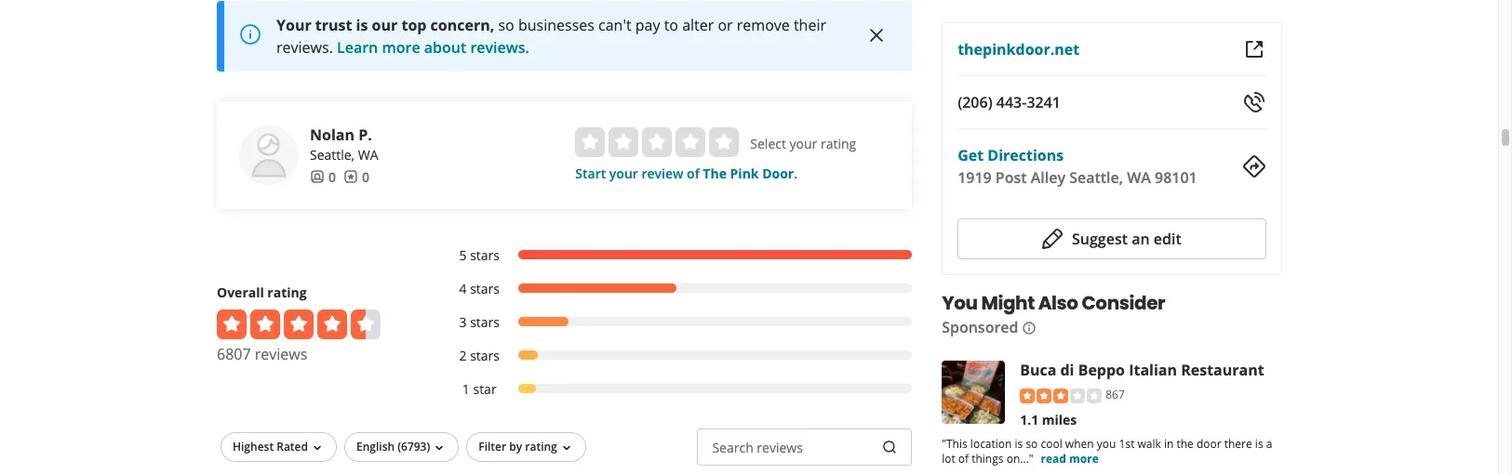 Task type: describe. For each thing, give the bounding box(es) containing it.
consider
[[1082, 290, 1165, 316]]

to
[[664, 15, 679, 35]]

di
[[1060, 360, 1074, 381]]

1
[[462, 380, 470, 398]]

location
[[970, 436, 1012, 452]]

english
[[356, 439, 395, 455]]

door
[[762, 164, 794, 182]]

restaurant
[[1181, 360, 1264, 381]]

trust
[[315, 15, 352, 35]]

rating for select your rating
[[821, 135, 857, 152]]

buca di beppo italian restaurant image
[[942, 361, 1005, 424]]

buca di beppo italian restaurant link
[[1020, 360, 1264, 381]]

6807
[[217, 344, 251, 365]]

(6793)
[[398, 439, 430, 455]]

you
[[942, 290, 977, 316]]

(206) 443-3241
[[957, 92, 1061, 113]]

select your rating
[[751, 135, 857, 152]]

3
[[459, 313, 467, 331]]

suggest an edit
[[1072, 229, 1181, 249]]

2
[[459, 347, 467, 365]]

stars for 2 stars
[[470, 347, 500, 365]]

friends element
[[310, 168, 336, 187]]

start
[[576, 164, 606, 182]]

is for so
[[1015, 436, 1023, 452]]

you might also consider
[[942, 290, 1165, 316]]

24 phone v2 image
[[1244, 91, 1266, 114]]

get directions link
[[957, 145, 1064, 166]]

english (6793) button
[[344, 433, 459, 462]]

info alert
[[217, 1, 912, 71]]

p.
[[358, 124, 372, 145]]

1 vertical spatial rating
[[267, 284, 307, 301]]

by
[[509, 439, 522, 455]]

so inside so businesses can't pay to alter or remove their reviews.
[[498, 15, 515, 35]]

filter reviews by 5 stars rating element
[[440, 246, 912, 265]]

the
[[703, 164, 727, 182]]

highest rated
[[233, 439, 308, 455]]

867
[[1105, 387, 1125, 403]]

1st
[[1119, 436, 1135, 452]]

1.1
[[1020, 411, 1038, 429]]

24 directions v2 image
[[1244, 155, 1266, 178]]

of inside "this location is so cool when you 1st walk in the door there is a lot of things on…"
[[958, 451, 969, 467]]

rated
[[277, 439, 308, 455]]

there
[[1224, 436, 1252, 452]]

on…"
[[1006, 451, 1033, 467]]

more for read
[[1069, 451, 1099, 467]]

1 star
[[462, 380, 497, 398]]

review
[[642, 164, 684, 182]]

your for select
[[790, 135, 818, 152]]

nolan
[[310, 124, 355, 145]]

can't
[[599, 15, 632, 35]]

sponsored
[[942, 317, 1018, 338]]

in
[[1164, 436, 1174, 452]]

filter reviews by 1 star rating element
[[440, 380, 912, 399]]

3241
[[1027, 92, 1061, 113]]

reviews. inside so businesses can't pay to alter or remove their reviews.
[[276, 37, 333, 57]]

read
[[1041, 451, 1066, 467]]

2 stars
[[459, 347, 500, 365]]

when
[[1065, 436, 1094, 452]]

edit
[[1154, 229, 1181, 249]]

is for our
[[356, 15, 368, 35]]

seattle, inside nolan p. seattle, wa
[[310, 146, 355, 164]]

stars for 3 stars
[[470, 313, 500, 331]]

filter by rating
[[479, 439, 557, 455]]

98101
[[1155, 168, 1197, 188]]

stars for 4 stars
[[470, 280, 500, 298]]

remove
[[737, 15, 790, 35]]

search
[[712, 439, 754, 457]]

close image
[[865, 24, 888, 47]]

read more link
[[1041, 451, 1099, 467]]

1919
[[957, 168, 991, 188]]

wa inside get directions 1919 post alley seattle, wa 98101
[[1127, 168, 1151, 188]]

alley
[[1031, 168, 1065, 188]]

filter
[[479, 439, 506, 455]]

alter
[[682, 15, 714, 35]]

5
[[459, 246, 467, 264]]

get
[[957, 145, 984, 166]]

buca di beppo italian restaurant
[[1020, 360, 1264, 381]]

learn more about reviews.
[[337, 37, 530, 57]]

miles
[[1042, 411, 1077, 429]]

pink
[[730, 164, 759, 182]]

16 chevron down v2 image for filter by rating
[[559, 441, 574, 456]]

beppo
[[1078, 360, 1125, 381]]

overall
[[217, 284, 264, 301]]

0 for reviews "element"
[[362, 168, 370, 186]]

italian
[[1129, 360, 1177, 381]]

0 for friends element
[[329, 168, 336, 186]]



Task type: locate. For each thing, give the bounding box(es) containing it.
0 horizontal spatial is
[[356, 15, 368, 35]]

overall rating
[[217, 284, 307, 301]]

wa left 98101
[[1127, 168, 1151, 188]]

3 star rating image
[[1020, 389, 1102, 404]]

the
[[1177, 436, 1194, 452]]

filter reviews by 4 stars rating element
[[440, 280, 912, 298]]

1 vertical spatial your
[[610, 164, 638, 182]]

24 pencil v2 image
[[1042, 228, 1064, 250]]

nolan p. seattle, wa
[[310, 124, 378, 164]]

businesses
[[518, 15, 595, 35]]

rating element
[[576, 127, 739, 157]]

so businesses can't pay to alter or remove their reviews.
[[276, 15, 827, 57]]

0 horizontal spatial rating
[[267, 284, 307, 301]]

1 16 chevron down v2 image from the left
[[310, 441, 325, 456]]

0 horizontal spatial so
[[498, 15, 515, 35]]

1 horizontal spatial your
[[790, 135, 818, 152]]

0 vertical spatial your
[[790, 135, 818, 152]]

1 horizontal spatial seattle,
[[1069, 168, 1123, 188]]

1.1 miles
[[1020, 411, 1077, 429]]

0 horizontal spatial more
[[382, 37, 420, 57]]

443-
[[996, 92, 1027, 113]]

1 stars from the top
[[470, 246, 500, 264]]

0 right 16 review v2 icon on the top left of the page
[[362, 168, 370, 186]]

.
[[794, 164, 798, 182]]

0 horizontal spatial wa
[[358, 146, 378, 164]]

0 horizontal spatial of
[[687, 164, 700, 182]]

your
[[276, 15, 312, 35]]

None radio
[[676, 127, 706, 157]]

1 vertical spatial reviews
[[757, 439, 803, 457]]

stars for 5 stars
[[470, 246, 500, 264]]

reviews right search
[[757, 439, 803, 457]]

is left our
[[356, 15, 368, 35]]

lot
[[942, 451, 955, 467]]

more
[[382, 37, 420, 57], [1069, 451, 1099, 467]]

1 vertical spatial more
[[1069, 451, 1099, 467]]

2 16 chevron down v2 image from the left
[[559, 441, 574, 456]]

0 vertical spatial more
[[382, 37, 420, 57]]

16 chevron down v2 image
[[310, 441, 325, 456], [559, 441, 574, 456]]

1 vertical spatial so
[[1026, 436, 1038, 452]]

reviews for 6807 reviews
[[255, 344, 308, 365]]

0 horizontal spatial 0
[[329, 168, 336, 186]]

16 chevron down v2 image inside highest rated popup button
[[310, 441, 325, 456]]

5 stars
[[459, 246, 500, 264]]

rating inside the filter by rating 'popup button'
[[525, 439, 557, 455]]

6807 reviews
[[217, 344, 308, 365]]

2 stars from the top
[[470, 280, 500, 298]]

is down '1.1'
[[1015, 436, 1023, 452]]

wa down p.
[[358, 146, 378, 164]]

thepinkdoor.net
[[957, 39, 1079, 60]]

stars
[[470, 246, 500, 264], [470, 280, 500, 298], [470, 313, 500, 331], [470, 347, 500, 365]]

things
[[972, 451, 1003, 467]]

0 vertical spatial wa
[[358, 146, 378, 164]]

stars right 4
[[470, 280, 500, 298]]

0
[[329, 168, 336, 186], [362, 168, 370, 186]]

1 horizontal spatial wa
[[1127, 168, 1151, 188]]

0 vertical spatial reviews
[[255, 344, 308, 365]]

2 vertical spatial rating
[[525, 439, 557, 455]]

seattle, inside get directions 1919 post alley seattle, wa 98101
[[1069, 168, 1123, 188]]

0 horizontal spatial seattle,
[[310, 146, 355, 164]]

24 external link v2 image
[[1244, 38, 1266, 61]]

top
[[402, 15, 427, 35]]

rating right select
[[821, 135, 857, 152]]

1 vertical spatial wa
[[1127, 168, 1151, 188]]

reviews for search reviews
[[757, 439, 803, 457]]

an
[[1132, 229, 1150, 249]]

your up .
[[790, 135, 818, 152]]

get directions 1919 post alley seattle, wa 98101
[[957, 145, 1197, 188]]

1 reviews. from the left
[[276, 37, 333, 57]]

your right start
[[610, 164, 638, 182]]

0 vertical spatial rating
[[821, 135, 857, 152]]

4 stars from the top
[[470, 347, 500, 365]]

buca
[[1020, 360, 1056, 381]]

is left a
[[1255, 436, 1263, 452]]

reviews element
[[343, 168, 370, 187]]

read more
[[1041, 451, 1099, 467]]

16 chevron down v2 image right the rated
[[310, 441, 325, 456]]

post
[[995, 168, 1027, 188]]

3 stars from the top
[[470, 313, 500, 331]]

is inside info alert
[[356, 15, 368, 35]]

select
[[751, 135, 786, 152]]

16 chevron down v2 image for highest rated
[[310, 441, 325, 456]]

seattle, right alley
[[1069, 168, 1123, 188]]

2 horizontal spatial is
[[1255, 436, 1263, 452]]

directions
[[987, 145, 1064, 166]]

door
[[1196, 436, 1221, 452]]

1 0 from the left
[[329, 168, 336, 186]]

1 vertical spatial of
[[958, 451, 969, 467]]

also
[[1038, 290, 1078, 316]]

more inside info alert
[[382, 37, 420, 57]]

None radio
[[576, 127, 605, 157], [609, 127, 639, 157], [643, 127, 672, 157], [710, 127, 739, 157], [576, 127, 605, 157], [609, 127, 639, 157], [643, 127, 672, 157], [710, 127, 739, 157]]

rating up 4.5 star rating image
[[267, 284, 307, 301]]

0 vertical spatial so
[[498, 15, 515, 35]]

more for learn
[[382, 37, 420, 57]]

(206)
[[957, 92, 992, 113]]

so left the cool
[[1026, 436, 1038, 452]]

might
[[981, 290, 1035, 316]]

of left the
[[687, 164, 700, 182]]

3 stars
[[459, 313, 500, 331]]

so inside "this location is so cool when you 1st walk in the door there is a lot of things on…"
[[1026, 436, 1038, 452]]

16 friends v2 image
[[310, 170, 325, 185]]

star
[[473, 380, 497, 398]]

highest
[[233, 439, 274, 455]]

seattle,
[[310, 146, 355, 164], [1069, 168, 1123, 188]]

0 right 16 friends v2 image
[[329, 168, 336, 186]]

learn
[[337, 37, 378, 57]]

is
[[356, 15, 368, 35], [1015, 436, 1023, 452], [1255, 436, 1263, 452]]

highest rated button
[[221, 433, 337, 462]]

or
[[718, 15, 733, 35]]

reviews. down your
[[276, 37, 333, 57]]

0 vertical spatial of
[[687, 164, 700, 182]]

  text field
[[698, 429, 912, 466]]

suggest an edit button
[[957, 219, 1266, 260]]

reviews down 4.5 star rating image
[[255, 344, 308, 365]]

nolan p. link
[[310, 124, 372, 145]]

1 horizontal spatial so
[[1026, 436, 1038, 452]]

1 horizontal spatial of
[[958, 451, 969, 467]]

(no rating) image
[[576, 127, 739, 157]]

"this location is so cool when you 1st walk in the door there is a lot of things on…"
[[942, 436, 1272, 467]]

their
[[794, 15, 827, 35]]

wa
[[358, 146, 378, 164], [1127, 168, 1151, 188]]

your trust is our top concern,
[[276, 15, 495, 35]]

learn more about reviews. link
[[337, 37, 530, 57]]

photo of nolan p. image
[[239, 125, 299, 185]]

0 horizontal spatial reviews
[[255, 344, 308, 365]]

concern,
[[431, 15, 495, 35]]

1 vertical spatial seattle,
[[1069, 168, 1123, 188]]

pay
[[636, 15, 660, 35]]

search image
[[882, 440, 897, 455]]

4
[[459, 280, 467, 298]]

1 horizontal spatial reviews.
[[470, 37, 530, 57]]

1 horizontal spatial reviews
[[757, 439, 803, 457]]

0 vertical spatial seattle,
[[310, 146, 355, 164]]

about
[[424, 37, 467, 57]]

you
[[1097, 436, 1116, 452]]

0 inside friends element
[[329, 168, 336, 186]]

0 inside reviews "element"
[[362, 168, 370, 186]]

0 horizontal spatial reviews.
[[276, 37, 333, 57]]

24 info v2 image
[[239, 23, 262, 46]]

start your review of the pink door .
[[576, 164, 798, 182]]

filter reviews by 3 stars rating element
[[440, 313, 912, 332]]

of right lot
[[958, 451, 969, 467]]

16 chevron down v2 image inside the filter by rating 'popup button'
[[559, 441, 574, 456]]

1 horizontal spatial more
[[1069, 451, 1099, 467]]

2 reviews. from the left
[[470, 37, 530, 57]]

reviews. down concern,
[[470, 37, 530, 57]]

your for start
[[610, 164, 638, 182]]

walk
[[1137, 436, 1161, 452]]

wa inside nolan p. seattle, wa
[[358, 146, 378, 164]]

16 info v2 image
[[1022, 321, 1037, 336]]

1 horizontal spatial 0
[[362, 168, 370, 186]]

stars right 2
[[470, 347, 500, 365]]

so right concern,
[[498, 15, 515, 35]]

our
[[372, 15, 398, 35]]

2 horizontal spatial rating
[[821, 135, 857, 152]]

0 horizontal spatial 16 chevron down v2 image
[[310, 441, 325, 456]]

0 horizontal spatial your
[[610, 164, 638, 182]]

2 0 from the left
[[362, 168, 370, 186]]

cool
[[1041, 436, 1062, 452]]

rating for filter by rating
[[525, 439, 557, 455]]

rating right by
[[525, 439, 557, 455]]

"this
[[942, 436, 967, 452]]

stars right the 5
[[470, 246, 500, 264]]

search reviews
[[712, 439, 803, 457]]

your
[[790, 135, 818, 152], [610, 164, 638, 182]]

reviews.
[[276, 37, 333, 57], [470, 37, 530, 57]]

filter reviews by 2 stars rating element
[[440, 347, 912, 366]]

filter by rating button
[[467, 433, 586, 462]]

16 chevron down v2 image right the filter by rating
[[559, 441, 574, 456]]

1 horizontal spatial is
[[1015, 436, 1023, 452]]

1 horizontal spatial 16 chevron down v2 image
[[559, 441, 574, 456]]

a
[[1266, 436, 1272, 452]]

thepinkdoor.net link
[[957, 39, 1079, 60]]

english (6793)
[[356, 439, 430, 455]]

1 horizontal spatial rating
[[525, 439, 557, 455]]

seattle, down nolan
[[310, 146, 355, 164]]

16 review v2 image
[[343, 170, 358, 185]]

stars right the 3 at left bottom
[[470, 313, 500, 331]]

16 chevron down v2 image
[[432, 441, 447, 456]]

4.5 star rating image
[[217, 310, 381, 339]]



Task type: vqa. For each thing, say whether or not it's contained in the screenshot.
View
no



